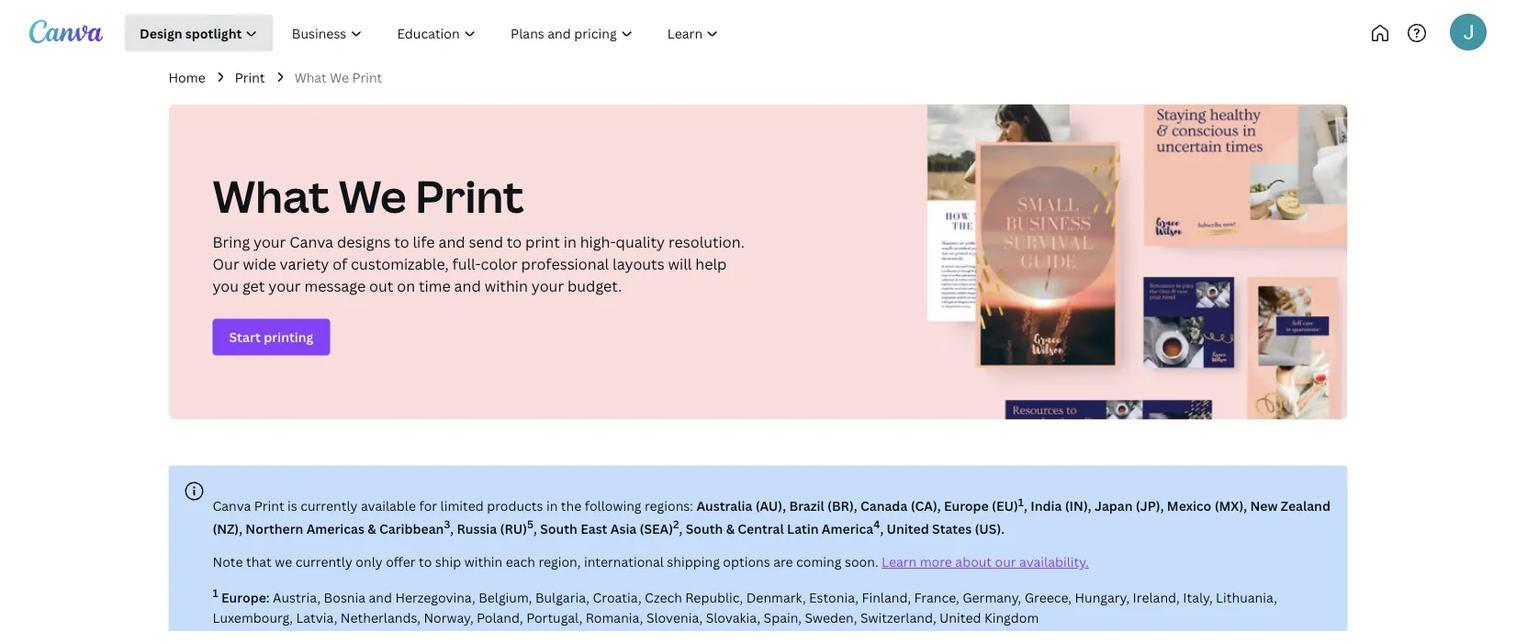Task type: locate. For each thing, give the bounding box(es) containing it.
0 vertical spatial currently
[[300, 498, 358, 515]]

east
[[581, 520, 607, 538]]

we inside what we print bring your canva designs to life and send to print in high-quality resolution. our wide variety of customizable, full-color professional layouts will help you get your message out on time and within your budget.
[[339, 166, 406, 226]]

bosnia
[[324, 589, 366, 607]]

0 horizontal spatial &
[[368, 520, 376, 538]]

brazil
[[789, 498, 824, 515]]

0 vertical spatial 1
[[1018, 495, 1024, 510]]

0 horizontal spatial 1
[[213, 587, 218, 601]]

zealand
[[1281, 498, 1331, 515]]

in left the
[[546, 498, 558, 515]]

0 vertical spatial within
[[485, 276, 528, 296]]

1 vertical spatial in
[[546, 498, 558, 515]]

note
[[213, 554, 243, 571]]

(nz),
[[213, 520, 242, 538]]

within
[[485, 276, 528, 296], [464, 554, 503, 571]]

0 vertical spatial united
[[887, 520, 929, 538]]

& down australia
[[726, 520, 735, 538]]

to left ship
[[419, 554, 432, 571]]

asia
[[610, 520, 637, 538]]

budget.
[[568, 276, 622, 296]]

,
[[1024, 498, 1027, 515], [450, 520, 454, 538], [534, 520, 537, 538], [679, 520, 683, 538], [880, 520, 884, 538]]

(br),
[[827, 498, 857, 515]]

america
[[822, 520, 873, 538]]

we up designs
[[339, 166, 406, 226]]

united
[[887, 520, 929, 538], [939, 610, 981, 627]]

what we print bring your canva designs to life and send to print in high-quality resolution. our wide variety of customizable, full-color professional layouts will help you get your message out on time and within your budget.
[[213, 166, 745, 296]]

italy,
[[1183, 589, 1213, 607]]

1 horizontal spatial to
[[419, 554, 432, 571]]

1 vertical spatial 1
[[213, 587, 218, 601]]

canva up (nz),
[[213, 498, 251, 515]]

(au),
[[755, 498, 786, 515]]

(sea)
[[640, 520, 673, 538]]

united inside austria, bosnia and herzegovina, belgium, bulgaria, croatia, czech republic, denmark, estonia, finland, france, germany, greece, hungary, ireland, italy, lithuania, luxembourg, latvia, netherlands, norway, poland, portugal, romania, slovenia, slovakia, spain, sweden, switzerland, united kingdom
[[939, 610, 981, 627]]

currently up americas
[[300, 498, 358, 515]]

in up the professional
[[564, 232, 577, 252]]

regions:
[[645, 498, 693, 515]]

what for what we print
[[294, 68, 327, 86]]

soon.
[[845, 554, 878, 571]]

australia (au), brazil (br), canada (ca), europe (eu) 1
[[696, 495, 1024, 515]]

what we print
[[294, 68, 382, 86]]

poland,
[[477, 610, 523, 627]]

1 & from the left
[[368, 520, 376, 538]]

what for what we print bring your canva designs to life and send to print in high-quality resolution. our wide variety of customizable, full-color professional layouts will help you get your message out on time and within your budget.
[[213, 166, 330, 226]]

1 left europe:
[[213, 587, 218, 601]]

australia
[[696, 498, 752, 515]]

, down canada
[[880, 520, 884, 538]]

1 europe:
[[213, 587, 270, 607]]

romania,
[[586, 610, 643, 627]]

0 vertical spatial what
[[294, 68, 327, 86]]

and up netherlands,
[[369, 589, 392, 607]]

south
[[540, 520, 578, 538], [686, 520, 723, 538]]

1 inside '1 europe:'
[[213, 587, 218, 601]]

0 horizontal spatial canva
[[213, 498, 251, 515]]

0 horizontal spatial in
[[546, 498, 558, 515]]

south down the
[[540, 520, 578, 538]]

lithuania,
[[1216, 589, 1277, 607]]

coming
[[796, 554, 842, 571]]

1 vertical spatial and
[[454, 276, 481, 296]]

2 horizontal spatial to
[[507, 232, 522, 252]]

and up full-
[[438, 232, 465, 252]]

(ca),
[[911, 498, 941, 515]]

out
[[369, 276, 393, 296]]

herzegovina,
[[395, 589, 475, 607]]

currently down americas
[[295, 554, 353, 571]]

& down available
[[368, 520, 376, 538]]

following
[[585, 498, 641, 515]]

1 horizontal spatial south
[[686, 520, 723, 538]]

greece,
[[1025, 589, 1072, 607]]

, down canva print is currently available for limited products in the following regions:
[[450, 520, 454, 538]]

0 vertical spatial we
[[330, 68, 349, 86]]

ship
[[435, 554, 461, 571]]

and inside austria, bosnia and herzegovina, belgium, bulgaria, croatia, czech republic, denmark, estonia, finland, france, germany, greece, hungary, ireland, italy, lithuania, luxembourg, latvia, netherlands, norway, poland, portugal, romania, slovenia, slovakia, spain, sweden, switzerland, united kingdom
[[369, 589, 392, 607]]

high-
[[580, 232, 616, 252]]

1 south from the left
[[540, 520, 578, 538]]

home
[[169, 68, 205, 86]]

1 vertical spatial currently
[[295, 554, 353, 571]]

what right the print link
[[294, 68, 327, 86]]

1 horizontal spatial canva
[[289, 232, 333, 252]]

& inside 3 , russia (ru) 5 , south east asia (sea) 2 , south & central latin america 4 , united states (us).
[[726, 520, 735, 538]]

we
[[330, 68, 349, 86], [339, 166, 406, 226]]

and down full-
[[454, 276, 481, 296]]

what inside what we print bring your canva designs to life and send to print in high-quality resolution. our wide variety of customizable, full-color professional layouts will help you get your message out on time and within your budget.
[[213, 166, 330, 226]]

more
[[920, 554, 952, 571]]

0 horizontal spatial to
[[394, 232, 409, 252]]

of
[[333, 254, 347, 274]]

wide
[[243, 254, 276, 274]]

latin
[[787, 520, 819, 538]]

limited
[[440, 498, 484, 515]]

2 & from the left
[[726, 520, 735, 538]]

luxembourg,
[[213, 610, 293, 627]]

you
[[213, 276, 239, 296]]

1 vertical spatial we
[[339, 166, 406, 226]]

1 horizontal spatial 1
[[1018, 495, 1024, 510]]

the
[[561, 498, 582, 515]]

1 horizontal spatial &
[[726, 520, 735, 538]]

what up 'bring'
[[213, 166, 330, 226]]

options
[[723, 554, 770, 571]]

1 vertical spatial united
[[939, 610, 981, 627]]

(jp),
[[1136, 498, 1164, 515]]

we right the print link
[[330, 68, 349, 86]]

czech
[[645, 589, 682, 607]]

bring
[[213, 232, 250, 252]]

0 vertical spatial canva
[[289, 232, 333, 252]]

united down "france,"
[[939, 610, 981, 627]]

0 vertical spatial in
[[564, 232, 577, 252]]

only
[[356, 554, 383, 571]]

1 left 'india'
[[1018, 495, 1024, 510]]

full-
[[452, 254, 481, 274]]

offer
[[386, 554, 416, 571]]

canva print is currently available for limited products in the following regions:
[[213, 498, 696, 515]]

1 vertical spatial what
[[213, 166, 330, 226]]

3 , russia (ru) 5 , south east asia (sea) 2 , south & central latin america 4 , united states (us).
[[444, 518, 1005, 538]]

2 vertical spatial and
[[369, 589, 392, 607]]

and
[[438, 232, 465, 252], [454, 276, 481, 296], [369, 589, 392, 607]]

(in),
[[1065, 498, 1092, 515]]

print
[[235, 68, 265, 86], [352, 68, 382, 86], [415, 166, 524, 226], [254, 498, 284, 515]]

& inside , india (in), japan (jp), mexico (mx), new zealand (nz), northern americas & caribbean
[[368, 520, 376, 538]]

0 horizontal spatial united
[[887, 520, 929, 538]]

0 horizontal spatial south
[[540, 520, 578, 538]]

1 horizontal spatial united
[[939, 610, 981, 627]]

what
[[294, 68, 327, 86], [213, 166, 330, 226]]

your down variety
[[268, 276, 301, 296]]

canva up variety
[[289, 232, 333, 252]]

united down (ca),
[[887, 520, 929, 538]]

send
[[469, 232, 503, 252]]

south right 2
[[686, 520, 723, 538]]

on
[[397, 276, 415, 296]]

france,
[[914, 589, 959, 607]]

for
[[419, 498, 437, 515]]

to up color
[[507, 232, 522, 252]]

, left 'india'
[[1024, 498, 1027, 515]]

1 vertical spatial within
[[464, 554, 503, 571]]

switzerland,
[[860, 610, 936, 627]]

within down russia
[[464, 554, 503, 571]]

top level navigation element
[[125, 15, 797, 51]]

within down color
[[485, 276, 528, 296]]

1 horizontal spatial in
[[564, 232, 577, 252]]

get
[[242, 276, 265, 296]]

to up customizable,
[[394, 232, 409, 252]]



Task type: describe. For each thing, give the bounding box(es) containing it.
(eu)
[[992, 498, 1018, 515]]

denmark,
[[746, 589, 806, 607]]

(us).
[[975, 520, 1005, 538]]

note that we currently only offer to ship within each region, international shipping options are coming soon. learn more about our availability.
[[213, 554, 1089, 571]]

new
[[1250, 498, 1278, 515]]

central
[[738, 520, 784, 538]]

we
[[275, 554, 292, 571]]

india
[[1031, 498, 1062, 515]]

, india (in), japan (jp), mexico (mx), new zealand (nz), northern americas & caribbean
[[213, 498, 1331, 538]]

available
[[361, 498, 416, 515]]

layouts
[[613, 254, 665, 274]]

5
[[527, 518, 534, 533]]

currently for available
[[300, 498, 358, 515]]

europe:
[[221, 589, 270, 607]]

croatia,
[[593, 589, 642, 607]]

, right (ru) at bottom left
[[534, 520, 537, 538]]

slovenia,
[[646, 610, 703, 627]]

each
[[506, 554, 535, 571]]

europe
[[944, 498, 989, 515]]

help
[[695, 254, 727, 274]]

republic,
[[685, 589, 743, 607]]

belgium,
[[479, 589, 532, 607]]

japan
[[1095, 498, 1133, 515]]

region,
[[539, 554, 581, 571]]

germany,
[[963, 589, 1021, 607]]

learn more about our availability. link
[[882, 554, 1089, 571]]

caribbean
[[379, 520, 444, 538]]

austria,
[[273, 589, 321, 607]]

mexico
[[1167, 498, 1212, 515]]

, inside , india (in), japan (jp), mexico (mx), new zealand (nz), northern americas & caribbean
[[1024, 498, 1027, 515]]

your up wide
[[254, 232, 286, 252]]

currently for only
[[295, 554, 353, 571]]

spain,
[[764, 610, 802, 627]]

products
[[487, 498, 543, 515]]

canva inside what we print bring your canva designs to life and send to print in high-quality resolution. our wide variety of customizable, full-color professional layouts will help you get your message out on time and within your budget.
[[289, 232, 333, 252]]

0 vertical spatial and
[[438, 232, 465, 252]]

sweden,
[[805, 610, 857, 627]]

norway,
[[424, 610, 474, 627]]

quality
[[616, 232, 665, 252]]

customizable,
[[351, 254, 449, 274]]

print
[[525, 232, 560, 252]]

4
[[873, 518, 880, 533]]

is
[[287, 498, 297, 515]]

resolution.
[[668, 232, 745, 252]]

within inside what we print bring your canva designs to life and send to print in high-quality resolution. our wide variety of customizable, full-color professional layouts will help you get your message out on time and within your budget.
[[485, 276, 528, 296]]

print inside what we print bring your canva designs to life and send to print in high-quality resolution. our wide variety of customizable, full-color professional layouts will help you get your message out on time and within your budget.
[[415, 166, 524, 226]]

in inside what we print bring your canva designs to life and send to print in high-quality resolution. our wide variety of customizable, full-color professional layouts will help you get your message out on time and within your budget.
[[564, 232, 577, 252]]

states
[[932, 520, 972, 538]]

canada
[[860, 498, 908, 515]]

finland,
[[862, 589, 911, 607]]

shipping
[[667, 554, 720, 571]]

, right the (sea)
[[679, 520, 683, 538]]

1 inside australia (au), brazil (br), canada (ca), europe (eu) 1
[[1018, 495, 1024, 510]]

bulgaria,
[[535, 589, 590, 607]]

about
[[955, 554, 992, 571]]

professional
[[521, 254, 609, 274]]

are
[[773, 554, 793, 571]]

will
[[668, 254, 692, 274]]

color
[[481, 254, 518, 274]]

russia
[[457, 520, 497, 538]]

learn
[[882, 554, 917, 571]]

united inside 3 , russia (ru) 5 , south east asia (sea) 2 , south & central latin america 4 , united states (us).
[[887, 520, 929, 538]]

designs
[[337, 232, 391, 252]]

austria, bosnia and herzegovina, belgium, bulgaria, croatia, czech republic, denmark, estonia, finland, france, germany, greece, hungary, ireland, italy, lithuania, luxembourg, latvia, netherlands, norway, poland, portugal, romania, slovenia, slovakia, spain, sweden, switzerland, united kingdom
[[213, 589, 1277, 627]]

estonia,
[[809, 589, 859, 607]]

your down the professional
[[532, 276, 564, 296]]

that
[[246, 554, 272, 571]]

we for what we print
[[330, 68, 349, 86]]

latvia,
[[296, 610, 337, 627]]

we for what we print bring your canva designs to life and send to print in high-quality resolution. our wide variety of customizable, full-color professional layouts will help you get your message out on time and within your budget.
[[339, 166, 406, 226]]

time
[[419, 276, 451, 296]]

(mx),
[[1215, 498, 1247, 515]]

home link
[[169, 67, 205, 88]]

2
[[673, 518, 679, 533]]

variety
[[280, 254, 329, 274]]

2 south from the left
[[686, 520, 723, 538]]

our
[[213, 254, 239, 274]]

international
[[584, 554, 664, 571]]

message
[[304, 276, 366, 296]]

3
[[444, 518, 450, 533]]

ireland,
[[1133, 589, 1180, 607]]

print link
[[235, 67, 265, 88]]

1 vertical spatial canva
[[213, 498, 251, 515]]



Task type: vqa. For each thing, say whether or not it's contained in the screenshot.
THE AND within the Create and customize content in any format with an editor that takes seconds to learn.
no



